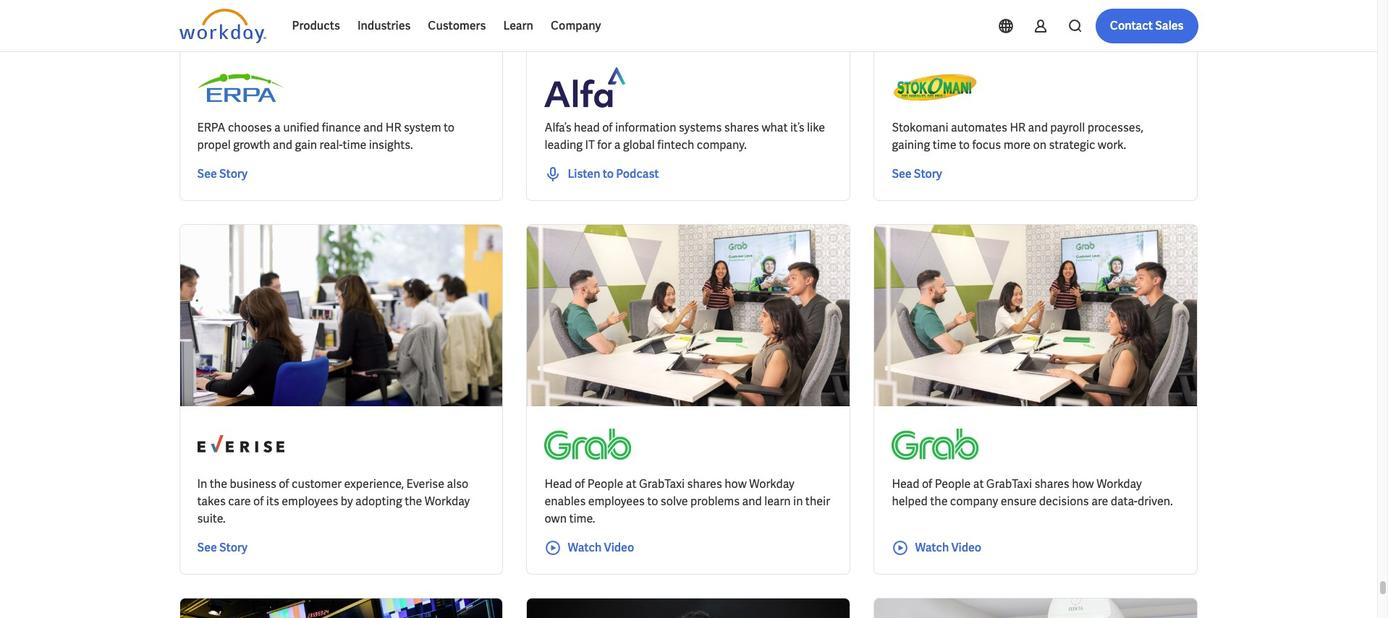 Task type: describe. For each thing, give the bounding box(es) containing it.
watch for the
[[915, 541, 949, 556]]

grab (grabtaxi holdings pte ltd) image for the
[[892, 424, 979, 465]]

time.
[[569, 512, 595, 527]]

hr inside erpa chooses a unified finance and hr system to propel growth and gain real-time insights.
[[386, 120, 401, 136]]

video for the
[[951, 541, 982, 556]]

solve
[[661, 495, 688, 510]]

see story for in the business of customer experience, everise also takes care of its employees by adopting the workday suite.
[[197, 541, 248, 556]]

by
[[341, 495, 353, 510]]

sales
[[1155, 18, 1184, 33]]

business outcome
[[358, 16, 445, 29]]

video for employees
[[604, 541, 634, 556]]

people for the
[[935, 477, 971, 492]]

to inside erpa chooses a unified finance and hr system to propel growth and gain real-time insights.
[[444, 120, 455, 136]]

time inside stokomani automates hr and payroll processes, gaining time to focus more on strategic work.
[[933, 138, 957, 153]]

its
[[266, 495, 279, 510]]

story for focus
[[914, 167, 942, 182]]

people for employees
[[588, 477, 624, 492]]

business
[[358, 16, 400, 29]]

shares for learn
[[687, 477, 722, 492]]

problems
[[691, 495, 740, 510]]

hr inside stokomani automates hr and payroll processes, gaining time to focus more on strategic work.
[[1010, 120, 1026, 136]]

their
[[806, 495, 830, 510]]

more button
[[485, 8, 550, 37]]

story for care
[[219, 541, 248, 556]]

global
[[623, 138, 655, 153]]

payroll
[[1051, 120, 1085, 136]]

customers
[[428, 18, 486, 33]]

customer
[[292, 477, 342, 492]]

products
[[292, 18, 340, 33]]

it
[[585, 138, 595, 153]]

gaining
[[892, 138, 930, 153]]

a inside erpa chooses a unified finance and hr system to propel growth and gain real-time insights.
[[274, 120, 281, 136]]

processes,
[[1088, 120, 1144, 136]]

see story link for stokomani automates hr and payroll processes, gaining time to focus more on strategic work.
[[892, 166, 942, 183]]

1 horizontal spatial the
[[405, 495, 422, 510]]

in
[[197, 477, 207, 492]]

learn
[[765, 495, 791, 510]]

stokomani automates hr and payroll processes, gaining time to focus more on strategic work.
[[892, 120, 1144, 153]]

products button
[[283, 9, 349, 43]]

everise (c3) image
[[197, 424, 284, 465]]

all
[[592, 16, 604, 29]]

takes
[[197, 495, 226, 510]]

of inside "head of people at grabtaxi shares how workday helped the company ensure decisions are data-driven."
[[922, 477, 933, 492]]

see story for erpa chooses a unified finance and hr system to propel growth and gain real-time insights.
[[197, 167, 248, 182]]

helped
[[892, 495, 928, 510]]

focus
[[972, 138, 1001, 153]]

work.
[[1098, 138, 1126, 153]]

clear all
[[566, 16, 604, 29]]

stokomani
[[892, 120, 949, 136]]

propel
[[197, 138, 231, 153]]

see for in the business of customer experience, everise also takes care of its employees by adopting the workday suite.
[[197, 541, 217, 556]]

workday for data-
[[1097, 477, 1142, 492]]

how for decisions
[[1072, 477, 1094, 492]]

real-
[[320, 138, 343, 153]]

in the business of customer experience, everise also takes care of its employees by adopting the workday suite.
[[197, 477, 470, 527]]

story for propel
[[219, 167, 248, 182]]

business
[[230, 477, 276, 492]]

more
[[497, 16, 521, 29]]

data-
[[1111, 495, 1138, 510]]

contact
[[1110, 18, 1153, 33]]

fintech
[[657, 138, 694, 153]]

to inside head of people at grabtaxi shares how workday enables employees to solve problems and learn in their own time.
[[647, 495, 658, 510]]

industry button
[[256, 8, 335, 37]]

clear all button
[[562, 8, 609, 37]]

alfa's head of information systems shares what it's like leading it for a global fintech company.
[[545, 120, 825, 153]]

shares for fintech
[[724, 120, 759, 136]]

in
[[793, 495, 803, 510]]

the inside "head of people at grabtaxi shares how workday helped the company ensure decisions are data-driven."
[[930, 495, 948, 510]]

leading
[[545, 138, 583, 153]]

growth
[[233, 138, 270, 153]]

ensure
[[1001, 495, 1037, 510]]

watch video link for the
[[892, 540, 982, 558]]

0 horizontal spatial the
[[210, 477, 227, 492]]

enables
[[545, 495, 586, 510]]

and up insights.
[[363, 120, 383, 136]]

a inside the alfa's head of information systems shares what it's like leading it for a global fintech company.
[[614, 138, 621, 153]]

for
[[597, 138, 612, 153]]

and inside stokomani automates hr and payroll processes, gaining time to focus more on strategic work.
[[1028, 120, 1048, 136]]

experience,
[[344, 477, 404, 492]]

listen to podcast link
[[545, 166, 659, 183]]

business outcome button
[[347, 8, 474, 37]]

grabtaxi for ensure
[[987, 477, 1032, 492]]

systems
[[679, 120, 722, 136]]

are
[[1092, 495, 1108, 510]]

topic button
[[179, 8, 244, 37]]

podcast
[[616, 167, 659, 182]]

alfa (alfa financial software limited) image
[[545, 68, 625, 108]]

shares for data-
[[1035, 477, 1070, 492]]

see story for stokomani automates hr and payroll processes, gaining time to focus more on strategic work.
[[892, 167, 942, 182]]

and left the gain at the top left of the page
[[273, 138, 292, 153]]

industry
[[268, 16, 306, 29]]

insights.
[[369, 138, 413, 153]]

it's
[[790, 120, 805, 136]]

chooses
[[228, 120, 272, 136]]

company
[[551, 18, 601, 33]]

topic
[[191, 16, 215, 29]]

of inside the alfa's head of information systems shares what it's like leading it for a global fintech company.
[[602, 120, 613, 136]]

workday for learn
[[749, 477, 795, 492]]

more
[[1004, 138, 1031, 153]]

head
[[574, 120, 600, 136]]



Task type: locate. For each thing, give the bounding box(es) containing it.
of
[[602, 120, 613, 136], [279, 477, 289, 492], [575, 477, 585, 492], [922, 477, 933, 492], [253, 495, 264, 510]]

0 horizontal spatial hr
[[386, 120, 401, 136]]

grabtaxi up ensure
[[987, 477, 1032, 492]]

of left its
[[253, 495, 264, 510]]

decisions
[[1039, 495, 1089, 510]]

shares
[[724, 120, 759, 136], [687, 477, 722, 492], [1035, 477, 1070, 492]]

grabtaxi for solve
[[639, 477, 685, 492]]

watch video for the
[[915, 541, 982, 556]]

industries button
[[349, 9, 419, 43]]

0 horizontal spatial grab (grabtaxi holdings pte ltd) image
[[545, 424, 632, 465]]

time down stokomani
[[933, 138, 957, 153]]

1 horizontal spatial how
[[1072, 477, 1094, 492]]

gain
[[295, 138, 317, 153]]

1 horizontal spatial workday
[[749, 477, 795, 492]]

to left solve in the left bottom of the page
[[647, 495, 658, 510]]

learn
[[503, 18, 533, 33]]

grab (grabtaxi holdings pte ltd) image
[[545, 424, 632, 465], [892, 424, 979, 465]]

unified
[[283, 120, 319, 136]]

1 watch video from the left
[[568, 541, 634, 556]]

contact sales link
[[1096, 9, 1198, 43]]

outcome
[[402, 16, 445, 29]]

2 horizontal spatial workday
[[1097, 477, 1142, 492]]

shares up company.
[[724, 120, 759, 136]]

on
[[1033, 138, 1047, 153]]

see for erpa chooses a unified finance and hr system to propel growth and gain real-time insights.
[[197, 167, 217, 182]]

see story link down propel
[[197, 166, 248, 183]]

also
[[447, 477, 469, 492]]

story down suite.
[[219, 541, 248, 556]]

1 horizontal spatial watch video
[[915, 541, 982, 556]]

the
[[210, 477, 227, 492], [405, 495, 422, 510], [930, 495, 948, 510]]

watch video link down time.
[[545, 540, 634, 558]]

1 horizontal spatial a
[[614, 138, 621, 153]]

hr up insights.
[[386, 120, 401, 136]]

time
[[343, 138, 366, 153], [933, 138, 957, 153]]

0 horizontal spatial time
[[343, 138, 366, 153]]

workday inside "head of people at grabtaxi shares how workday helped the company ensure decisions are data-driven."
[[1097, 477, 1142, 492]]

0 horizontal spatial watch video link
[[545, 540, 634, 558]]

the right in
[[210, 477, 227, 492]]

2 head from the left
[[892, 477, 920, 492]]

watch video link
[[545, 540, 634, 558], [892, 540, 982, 558]]

workday down also
[[425, 495, 470, 510]]

head of people at grabtaxi shares how workday helped the company ensure decisions are data-driven.
[[892, 477, 1173, 510]]

hr
[[386, 120, 401, 136], [1010, 120, 1026, 136]]

information
[[615, 120, 676, 136]]

0 horizontal spatial shares
[[687, 477, 722, 492]]

head up enables
[[545, 477, 572, 492]]

1 grabtaxi from the left
[[639, 477, 685, 492]]

1 watch video link from the left
[[545, 540, 634, 558]]

time inside erpa chooses a unified finance and hr system to propel growth and gain real-time insights.
[[343, 138, 366, 153]]

story
[[219, 167, 248, 182], [914, 167, 942, 182], [219, 541, 248, 556]]

shares inside head of people at grabtaxi shares how workday enables employees to solve problems and learn in their own time.
[[687, 477, 722, 492]]

to right listen
[[603, 167, 614, 182]]

own
[[545, 512, 567, 527]]

0 vertical spatial a
[[274, 120, 281, 136]]

shares up decisions
[[1035, 477, 1070, 492]]

head
[[545, 477, 572, 492], [892, 477, 920, 492]]

customers button
[[419, 9, 495, 43]]

1 horizontal spatial people
[[935, 477, 971, 492]]

watch down time.
[[568, 541, 602, 556]]

2 watch video link from the left
[[892, 540, 982, 558]]

watch down "helped"
[[915, 541, 949, 556]]

2 employees from the left
[[588, 495, 645, 510]]

0 horizontal spatial employees
[[282, 495, 338, 510]]

clear
[[566, 16, 590, 29]]

2 people from the left
[[935, 477, 971, 492]]

people up company
[[935, 477, 971, 492]]

employees up time.
[[588, 495, 645, 510]]

learn button
[[495, 9, 542, 43]]

grabtaxi inside "head of people at grabtaxi shares how workday helped the company ensure decisions are data-driven."
[[987, 477, 1032, 492]]

see for stokomani automates hr and payroll processes, gaining time to focus more on strategic work.
[[892, 167, 912, 182]]

1 video from the left
[[604, 541, 634, 556]]

how inside "head of people at grabtaxi shares how workday helped the company ensure decisions are data-driven."
[[1072, 477, 1094, 492]]

watch video down company
[[915, 541, 982, 556]]

0 horizontal spatial at
[[626, 477, 637, 492]]

of inside head of people at grabtaxi shares how workday enables employees to solve problems and learn in their own time.
[[575, 477, 585, 492]]

and left learn
[[742, 495, 762, 510]]

time down finance
[[343, 138, 366, 153]]

2 grab (grabtaxi holdings pte ltd) image from the left
[[892, 424, 979, 465]]

see
[[197, 167, 217, 182], [892, 167, 912, 182], [197, 541, 217, 556]]

system
[[404, 120, 441, 136]]

go to the homepage image
[[179, 9, 266, 43]]

how for problems
[[725, 477, 747, 492]]

watch video
[[568, 541, 634, 556], [915, 541, 982, 556]]

1 horizontal spatial watch video link
[[892, 540, 982, 558]]

suite.
[[197, 512, 226, 527]]

2 horizontal spatial the
[[930, 495, 948, 510]]

automates
[[951, 120, 1008, 136]]

see story link
[[197, 166, 248, 183], [892, 166, 942, 183], [197, 540, 248, 558]]

workday inside head of people at grabtaxi shares how workday enables employees to solve problems and learn in their own time.
[[749, 477, 795, 492]]

employees
[[282, 495, 338, 510], [588, 495, 645, 510]]

to inside stokomani automates hr and payroll processes, gaining time to focus more on strategic work.
[[959, 138, 970, 153]]

at inside head of people at grabtaxi shares how workday enables employees to solve problems and learn in their own time.
[[626, 477, 637, 492]]

see story link for erpa chooses a unified finance and hr system to propel growth and gain real-time insights.
[[197, 166, 248, 183]]

grab (grabtaxi holdings pte ltd) image up "helped"
[[892, 424, 979, 465]]

see story down propel
[[197, 167, 248, 182]]

see down suite.
[[197, 541, 217, 556]]

Search Customer Stories text field
[[993, 9, 1170, 35]]

0 horizontal spatial watch
[[568, 541, 602, 556]]

1 horizontal spatial watch
[[915, 541, 949, 556]]

care
[[228, 495, 251, 510]]

employees inside in the business of customer experience, everise also takes care of its employees by adopting the workday suite.
[[282, 495, 338, 510]]

of up for
[[602, 120, 613, 136]]

employees inside head of people at grabtaxi shares how workday enables employees to solve problems and learn in their own time.
[[588, 495, 645, 510]]

grab (grabtaxi holdings pte ltd) image for employees
[[545, 424, 632, 465]]

people inside "head of people at grabtaxi shares how workday helped the company ensure decisions are data-driven."
[[935, 477, 971, 492]]

story down gaining
[[914, 167, 942, 182]]

see down propel
[[197, 167, 217, 182]]

0 horizontal spatial workday
[[425, 495, 470, 510]]

1 head from the left
[[545, 477, 572, 492]]

company button
[[542, 9, 610, 43]]

to right system
[[444, 120, 455, 136]]

0 horizontal spatial head
[[545, 477, 572, 492]]

2 video from the left
[[951, 541, 982, 556]]

1 people from the left
[[588, 477, 624, 492]]

at
[[626, 477, 637, 492], [973, 477, 984, 492]]

see story link down suite.
[[197, 540, 248, 558]]

alfa's
[[545, 120, 572, 136]]

contact sales
[[1110, 18, 1184, 33]]

shares inside "head of people at grabtaxi shares how workday helped the company ensure decisions are data-driven."
[[1035, 477, 1070, 492]]

story down growth
[[219, 167, 248, 182]]

of up its
[[279, 477, 289, 492]]

head inside "head of people at grabtaxi shares how workday helped the company ensure decisions are data-driven."
[[892, 477, 920, 492]]

0 horizontal spatial watch video
[[568, 541, 634, 556]]

0 horizontal spatial how
[[725, 477, 747, 492]]

at for to
[[626, 477, 637, 492]]

to
[[444, 120, 455, 136], [959, 138, 970, 153], [603, 167, 614, 182], [647, 495, 658, 510]]

1 at from the left
[[626, 477, 637, 492]]

see story down gaining
[[892, 167, 942, 182]]

1 hr from the left
[[386, 120, 401, 136]]

and
[[363, 120, 383, 136], [1028, 120, 1048, 136], [273, 138, 292, 153], [742, 495, 762, 510]]

watch video link for employees
[[545, 540, 634, 558]]

head for head of people at grabtaxi shares how workday helped the company ensure decisions are data-driven.
[[892, 477, 920, 492]]

1 horizontal spatial time
[[933, 138, 957, 153]]

grabtaxi up solve in the left bottom of the page
[[639, 477, 685, 492]]

head of people at grabtaxi shares how workday enables employees to solve problems and learn in their own time.
[[545, 477, 830, 527]]

2 time from the left
[[933, 138, 957, 153]]

a
[[274, 120, 281, 136], [614, 138, 621, 153]]

1 horizontal spatial hr
[[1010, 120, 1026, 136]]

stokomani image
[[892, 68, 979, 108]]

how up are on the right of the page
[[1072, 477, 1094, 492]]

2 watch from the left
[[915, 541, 949, 556]]

1 vertical spatial a
[[614, 138, 621, 153]]

1 grab (grabtaxi holdings pte ltd) image from the left
[[545, 424, 632, 465]]

erpa group image
[[197, 68, 284, 108]]

company.
[[697, 138, 747, 153]]

2 grabtaxi from the left
[[987, 477, 1032, 492]]

how up problems
[[725, 477, 747, 492]]

grab (grabtaxi holdings pte ltd) image up enables
[[545, 424, 632, 465]]

to left 'focus'
[[959, 138, 970, 153]]

at inside "head of people at grabtaxi shares how workday helped the company ensure decisions are data-driven."
[[973, 477, 984, 492]]

workday
[[749, 477, 795, 492], [1097, 477, 1142, 492], [425, 495, 470, 510]]

erpa chooses a unified finance and hr system to propel growth and gain real-time insights.
[[197, 120, 455, 153]]

watch for employees
[[568, 541, 602, 556]]

head inside head of people at grabtaxi shares how workday enables employees to solve problems and learn in their own time.
[[545, 477, 572, 492]]

watch video link down "helped"
[[892, 540, 982, 558]]

people inside head of people at grabtaxi shares how workday enables employees to solve problems and learn in their own time.
[[588, 477, 624, 492]]

1 horizontal spatial head
[[892, 477, 920, 492]]

driven.
[[1138, 495, 1173, 510]]

2 horizontal spatial shares
[[1035, 477, 1070, 492]]

2 watch video from the left
[[915, 541, 982, 556]]

hr up more
[[1010, 120, 1026, 136]]

0 horizontal spatial people
[[588, 477, 624, 492]]

1 horizontal spatial at
[[973, 477, 984, 492]]

see story down suite.
[[197, 541, 248, 556]]

workday up learn
[[749, 477, 795, 492]]

what
[[762, 120, 788, 136]]

erpa
[[197, 120, 225, 136]]

people
[[588, 477, 624, 492], [935, 477, 971, 492]]

and inside head of people at grabtaxi shares how workday enables employees to solve problems and learn in their own time.
[[742, 495, 762, 510]]

shares up problems
[[687, 477, 722, 492]]

of up enables
[[575, 477, 585, 492]]

shares inside the alfa's head of information systems shares what it's like leading it for a global fintech company.
[[724, 120, 759, 136]]

1 watch from the left
[[568, 541, 602, 556]]

company
[[950, 495, 998, 510]]

like
[[807, 120, 825, 136]]

see story link down gaining
[[892, 166, 942, 183]]

people up time.
[[588, 477, 624, 492]]

a right for
[[614, 138, 621, 153]]

workday up data-
[[1097, 477, 1142, 492]]

employees down the "customer"
[[282, 495, 338, 510]]

of up "helped"
[[922, 477, 933, 492]]

finance
[[322, 120, 361, 136]]

listen
[[568, 167, 600, 182]]

2 how from the left
[[1072, 477, 1094, 492]]

2 hr from the left
[[1010, 120, 1026, 136]]

1 horizontal spatial grab (grabtaxi holdings pte ltd) image
[[892, 424, 979, 465]]

listen to podcast
[[568, 167, 659, 182]]

watch video for employees
[[568, 541, 634, 556]]

0 horizontal spatial grabtaxi
[[639, 477, 685, 492]]

see story
[[197, 167, 248, 182], [892, 167, 942, 182], [197, 541, 248, 556]]

strategic
[[1049, 138, 1095, 153]]

1 how from the left
[[725, 477, 747, 492]]

workday inside in the business of customer experience, everise also takes care of its employees by adopting the workday suite.
[[425, 495, 470, 510]]

how inside head of people at grabtaxi shares how workday enables employees to solve problems and learn in their own time.
[[725, 477, 747, 492]]

at for company
[[973, 477, 984, 492]]

see down gaining
[[892, 167, 912, 182]]

and up on
[[1028, 120, 1048, 136]]

see story link for in the business of customer experience, everise also takes care of its employees by adopting the workday suite.
[[197, 540, 248, 558]]

1 employees from the left
[[282, 495, 338, 510]]

everise
[[407, 477, 444, 492]]

industries
[[357, 18, 411, 33]]

the down everise
[[405, 495, 422, 510]]

1 horizontal spatial video
[[951, 541, 982, 556]]

head for head of people at grabtaxi shares how workday enables employees to solve problems and learn in their own time.
[[545, 477, 572, 492]]

1 time from the left
[[343, 138, 366, 153]]

0 horizontal spatial video
[[604, 541, 634, 556]]

adopting
[[355, 495, 402, 510]]

2 at from the left
[[973, 477, 984, 492]]

1 horizontal spatial grabtaxi
[[987, 477, 1032, 492]]

head up "helped"
[[892, 477, 920, 492]]

1 horizontal spatial shares
[[724, 120, 759, 136]]

watch
[[568, 541, 602, 556], [915, 541, 949, 556]]

grabtaxi
[[639, 477, 685, 492], [987, 477, 1032, 492]]

0 horizontal spatial a
[[274, 120, 281, 136]]

a left unified
[[274, 120, 281, 136]]

1 horizontal spatial employees
[[588, 495, 645, 510]]

watch video down time.
[[568, 541, 634, 556]]

grabtaxi inside head of people at grabtaxi shares how workday enables employees to solve problems and learn in their own time.
[[639, 477, 685, 492]]

the right "helped"
[[930, 495, 948, 510]]



Task type: vqa. For each thing, say whether or not it's contained in the screenshot.
the left Grabtaxi
yes



